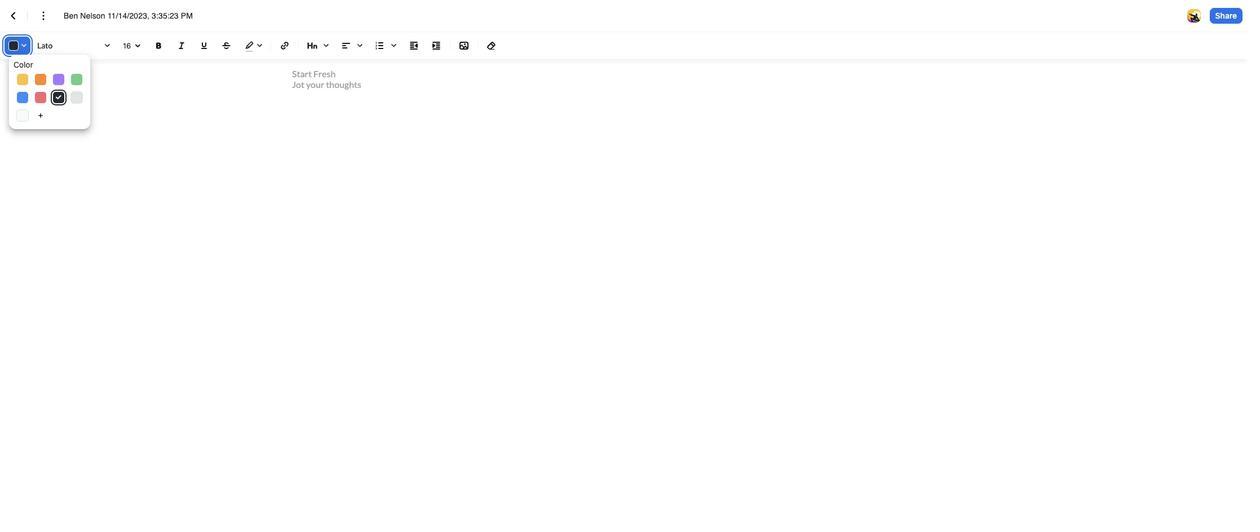 Task type: describe. For each thing, give the bounding box(es) containing it.
share
[[1215, 11, 1237, 20]]

list image
[[371, 37, 400, 55]]

black image
[[56, 95, 61, 100]]

all notes image
[[7, 9, 20, 23]]

more image
[[37, 9, 50, 23]]

heading image
[[303, 37, 333, 55]]

orange option
[[35, 74, 46, 85]]

red option
[[35, 92, 46, 103]]

color option
[[14, 59, 86, 70]]

green option
[[71, 74, 82, 85]]

color
[[14, 60, 33, 69]]

bold image
[[152, 39, 166, 52]]

underline image
[[197, 39, 211, 52]]



Task type: locate. For each thing, give the bounding box(es) containing it.
text align image
[[337, 37, 366, 55]]

blue option
[[17, 92, 28, 103]]

text highlight image
[[240, 37, 266, 55]]

italic image
[[175, 39, 188, 52]]

share button
[[1210, 8, 1243, 24]]

gray option
[[71, 92, 82, 103]]

color list box
[[9, 55, 90, 129]]

font image
[[35, 37, 114, 55]]

increase indent image
[[430, 39, 443, 52]]

black option
[[53, 92, 64, 103]]

decrease indent image
[[407, 39, 421, 52]]

yellow option
[[17, 74, 28, 85]]

ben nelson image
[[1187, 9, 1201, 23]]

link image
[[278, 39, 291, 52]]

white option
[[17, 110, 28, 121]]

strikethrough image
[[220, 39, 233, 52]]

purple option
[[53, 74, 64, 85]]

None text field
[[64, 10, 205, 21]]

clear style image
[[485, 39, 498, 52]]

insert image image
[[457, 39, 471, 52]]



Task type: vqa. For each thing, say whether or not it's contained in the screenshot.
second cell from left
no



